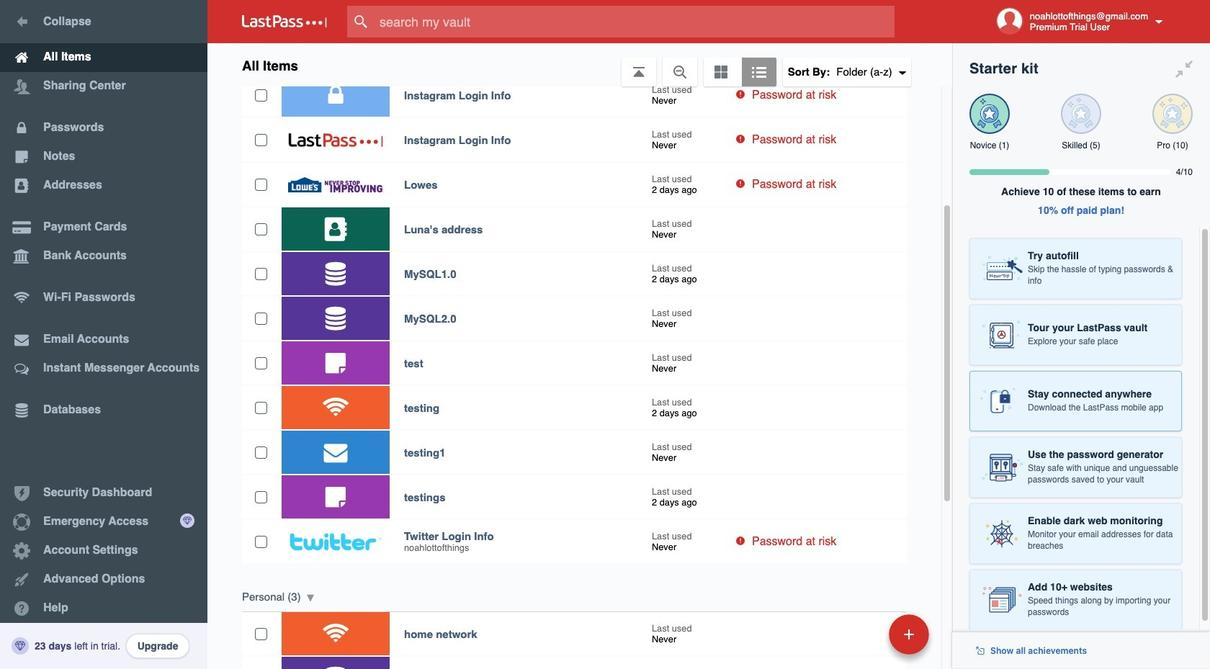 Task type: vqa. For each thing, say whether or not it's contained in the screenshot.
the New item navigation
yes



Task type: describe. For each thing, give the bounding box(es) containing it.
main navigation navigation
[[0, 0, 207, 669]]

search my vault text field
[[347, 6, 923, 37]]

Search search field
[[347, 6, 923, 37]]

new item navigation
[[790, 610, 938, 669]]

new item element
[[790, 614, 934, 655]]



Task type: locate. For each thing, give the bounding box(es) containing it.
lastpass image
[[242, 15, 327, 28]]

vault options navigation
[[207, 43, 952, 86]]



